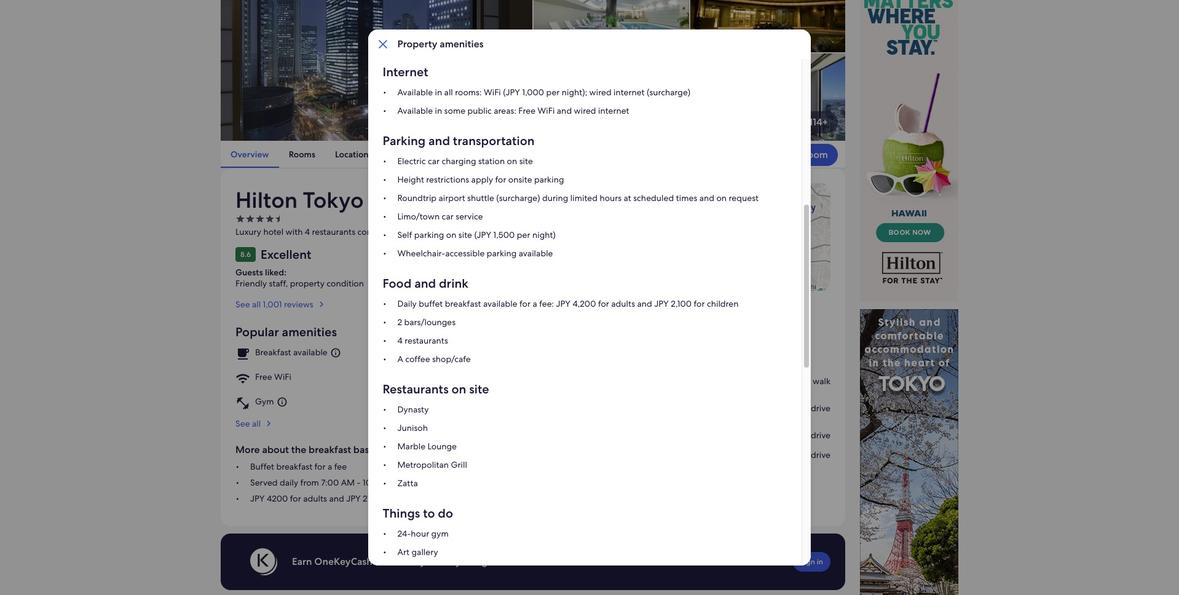 Task type: locate. For each thing, give the bounding box(es) containing it.
0 horizontal spatial available
[[293, 347, 328, 358]]

site up onsite
[[520, 156, 533, 167]]

car right electric on the top left of the page
[[428, 156, 440, 167]]

2 vertical spatial free
[[398, 565, 415, 576]]

and
[[557, 105, 572, 116], [429, 133, 450, 149], [700, 192, 715, 204], [415, 275, 436, 291], [638, 298, 653, 309], [329, 493, 344, 504], [507, 555, 524, 568]]

buffet
[[419, 298, 443, 309]]

gallery
[[412, 547, 438, 558]]

fee:
[[540, 298, 554, 309]]

service
[[456, 211, 483, 222]]

free down the art
[[398, 565, 415, 576]]

0 vertical spatial medium image
[[316, 299, 327, 310]]

xsmall image up hotel
[[265, 214, 275, 224]]

tokyo down location
[[303, 186, 364, 215]]

zatta
[[398, 478, 418, 489]]

1 horizontal spatial free
[[398, 565, 415, 576]]

0 horizontal spatial 4
[[305, 226, 310, 237]]

1 vertical spatial a
[[533, 298, 538, 309]]

sign
[[475, 555, 494, 568]]

1 vertical spatial available
[[398, 105, 433, 116]]

min for 38
[[794, 449, 809, 460]]

1 horizontal spatial available
[[484, 298, 518, 309]]

0 horizontal spatial per
[[517, 229, 531, 240]]

earn
[[292, 555, 312, 568]]

onsite
[[509, 174, 532, 185]]

am left -
[[341, 477, 355, 488]]

1 vertical spatial children
[[397, 493, 429, 504]]

indoor pool image
[[534, 0, 689, 52]]

1 horizontal spatial amenities
[[440, 38, 484, 50]]

and down the night);
[[557, 105, 572, 116]]

2 vertical spatial 4
[[789, 376, 794, 387]]

1 vertical spatial to
[[423, 505, 435, 521]]

medium image
[[316, 299, 327, 310], [263, 418, 274, 429]]

theme default image right breakfast available
[[330, 347, 341, 358]]

0 horizontal spatial all
[[252, 418, 261, 429]]

1 horizontal spatial theme default image
[[330, 347, 341, 358]]

1 vertical spatial free
[[255, 371, 272, 382]]

height restrictions apply for onsite parking list item
[[383, 174, 787, 185]]

0 horizontal spatial am
[[341, 477, 355, 488]]

for right 4,200
[[598, 298, 610, 309]]

free bicycle rentals list item
[[383, 565, 787, 576]]

2 for 2 min drive
[[787, 403, 792, 414]]

and left 2,
[[638, 298, 653, 309]]

available down internet
[[398, 87, 433, 98]]

on left request
[[717, 192, 727, 204]]

restaurants right with
[[312, 226, 355, 237]]

2 horizontal spatial a
[[533, 298, 538, 309]]

2 vertical spatial available
[[293, 347, 328, 358]]

2 vertical spatial site
[[470, 381, 489, 397]]

adults down from
[[303, 493, 327, 504]]

4 left walk
[[789, 376, 794, 387]]

book.
[[526, 555, 552, 568]]

available down popular amenities
[[293, 347, 328, 358]]

excellent
[[261, 246, 311, 262]]

0 horizontal spatial car
[[428, 156, 440, 167]]

2 vertical spatial drive
[[811, 449, 831, 460]]

0 vertical spatial theme default image
[[330, 347, 341, 358]]

1 vertical spatial all
[[252, 418, 261, 429]]

2 up 5 on the bottom right
[[787, 403, 792, 414]]

0 horizontal spatial parking
[[415, 229, 444, 240]]

0 vertical spatial free
[[519, 105, 536, 116]]

xsmall image
[[235, 214, 245, 224], [245, 214, 255, 224]]

0 horizontal spatial amenities
[[282, 324, 337, 340]]

1 vertical spatial (jpy
[[475, 229, 492, 240]]

parking up wheelchair-
[[415, 229, 444, 240]]

2 drive from the top
[[811, 430, 831, 441]]

available down night)
[[519, 248, 553, 259]]

min for 4
[[796, 376, 811, 387]]

areas:
[[494, 105, 517, 116]]

adults inside dialog
[[612, 298, 635, 309]]

breakfast up daily
[[276, 461, 312, 472]]

free up gym
[[255, 371, 272, 382]]

jpy right fee:
[[556, 298, 571, 309]]

available left fee:
[[484, 298, 518, 309]]

1 vertical spatial adults
[[303, 493, 327, 504]]

xsmall image up luxury
[[255, 214, 265, 224]]

0 vertical spatial restaurants
[[312, 226, 355, 237]]

min for 2
[[794, 403, 809, 414]]

earn onekeycash on this stay when you sign in and book. more rewards for more adventures!
[[292, 555, 715, 568]]

wired down available in all rooms: wifi (jpy 1,000 per night); wired internet (surcharge) list item
[[574, 105, 596, 116]]

0 horizontal spatial wifi
[[274, 371, 291, 382]]

0 horizontal spatial medium image
[[263, 418, 274, 429]]

1 vertical spatial medium image
[[263, 418, 274, 429]]

parking down 1,500 at the top of the page
[[487, 248, 517, 259]]

list
[[221, 141, 845, 168], [640, 376, 831, 464], [235, 461, 625, 504]]

about
[[262, 443, 289, 456]]

1 available from the top
[[398, 87, 433, 98]]

breakfast inside dialog
[[445, 298, 481, 309]]

restrictions
[[427, 174, 470, 185]]

1 vertical spatial amenities
[[282, 324, 337, 340]]

min right 5 on the bottom right
[[794, 430, 809, 441]]

0 horizontal spatial 2
[[398, 317, 402, 328]]

restaurants
[[312, 226, 355, 237], [405, 335, 448, 346]]

0 horizontal spatial theme default image
[[276, 396, 287, 408]]

1 horizontal spatial 4
[[398, 335, 403, 346]]

shinjuku,
[[689, 296, 724, 307]]

(jpy
[[503, 87, 520, 98], [475, 229, 492, 240]]

2 available from the top
[[398, 105, 433, 116]]

buffet
[[250, 461, 274, 472]]

to down jpy 4200 for adults and jpy 2100 for children list item
[[423, 505, 435, 521]]

6-
[[640, 296, 648, 307], [648, 296, 657, 307]]

0 vertical spatial amenities
[[440, 38, 484, 50]]

scheduled
[[634, 192, 674, 204]]

4200
[[267, 493, 288, 504]]

during
[[543, 192, 569, 204]]

drive up 38 min drive
[[811, 430, 831, 441]]

0 vertical spatial car
[[428, 156, 440, 167]]

min
[[796, 376, 811, 387], [794, 403, 809, 414], [794, 430, 809, 441], [794, 449, 809, 460]]

served daily from 7:00 am - 10:30 am
[[250, 477, 400, 488]]

all right see on the bottom left
[[252, 418, 261, 429]]

1 vertical spatial restaurants
[[405, 335, 448, 346]]

see all
[[235, 418, 261, 429]]

1 vertical spatial (surcharge)
[[497, 192, 540, 204]]

2 bars/lounges list item
[[383, 317, 787, 328]]

for right 'apply'
[[496, 174, 507, 185]]

1 xsmall image from the left
[[255, 214, 265, 224]]

restaurants inside dialog
[[405, 335, 448, 346]]

drive down walk
[[811, 403, 831, 414]]

1 horizontal spatial tokyo
[[494, 226, 517, 237]]

adults left tokyo-
[[612, 298, 635, 309]]

for right 2100
[[384, 493, 395, 504]]

0 vertical spatial parking
[[535, 174, 564, 185]]

(jpy up available in some public areas: free wifi and wired internet
[[503, 87, 520, 98]]

in
[[435, 87, 442, 98], [435, 105, 442, 116], [485, 226, 492, 237], [496, 555, 504, 568]]

and up the 'charging' on the left top of page
[[429, 133, 450, 149]]

daily buffet breakfast available for a fee: jpy 4,200 for adults and jpy 2,100 for children
[[398, 298, 739, 309]]

min up 5 min drive
[[794, 403, 809, 414]]

to down limo/town
[[402, 226, 410, 237]]

available for parking
[[519, 248, 553, 259]]

site right air
[[470, 381, 489, 397]]

more
[[235, 443, 260, 456], [555, 555, 579, 568]]

see all button
[[235, 411, 625, 429]]

2 horizontal spatial 4
[[789, 376, 794, 387]]

0 vertical spatial children
[[707, 298, 739, 309]]

for
[[496, 174, 507, 185], [520, 298, 531, 309], [598, 298, 610, 309], [694, 298, 705, 309], [315, 461, 326, 472], [290, 493, 301, 504], [384, 493, 395, 504], [620, 555, 633, 568]]

theme default image
[[330, 347, 341, 358], [276, 396, 287, 408]]

for down daily
[[290, 493, 301, 504]]

0 horizontal spatial tokyo
[[303, 186, 364, 215]]

4 up the a
[[398, 335, 403, 346]]

0 vertical spatial per
[[547, 87, 560, 98]]

wifi up public
[[484, 87, 501, 98]]

to
[[402, 226, 410, 237], [423, 505, 435, 521]]

1 horizontal spatial children
[[707, 298, 739, 309]]

stay
[[407, 555, 426, 568]]

on left your
[[383, 443, 395, 456]]

a left fee
[[328, 461, 332, 472]]

6- left to,
[[648, 296, 657, 307]]

2 horizontal spatial free
[[519, 105, 536, 116]]

1 vertical spatial tokyo
[[494, 226, 517, 237]]

in left rooms:
[[435, 87, 442, 98]]

1 horizontal spatial restaurants
[[405, 335, 448, 346]]

children up things to do
[[397, 493, 429, 504]]

1 vertical spatial parking
[[415, 229, 444, 240]]

in left 1,500 at the top of the page
[[485, 226, 492, 237]]

buffet breakfast for a fee
[[250, 461, 347, 472]]

hour
[[411, 528, 430, 539]]

a left fee:
[[533, 298, 538, 309]]

1 vertical spatial 2
[[787, 403, 792, 414]]

parking
[[535, 174, 564, 185], [415, 229, 444, 240], [487, 248, 517, 259]]

wired
[[590, 87, 612, 98], [574, 105, 596, 116]]

guests
[[235, 267, 263, 278]]

electric
[[398, 156, 426, 167]]

160-
[[679, 307, 696, 318]]

rewards
[[581, 555, 618, 568]]

restaurants down '2 bars/lounges'
[[405, 335, 448, 346]]

wifi down "available in all rooms: wifi (jpy 1,000 per night); wired internet (surcharge)"
[[538, 105, 555, 116]]

hilton
[[235, 186, 298, 215]]

1 bedroom, premium bedding, in-room safe, desk image
[[221, 0, 532, 141]]

popular
[[235, 324, 279, 340]]

air
[[455, 396, 466, 407]]

to,
[[666, 307, 677, 318]]

in right sign on the bottom left of the page
[[496, 555, 504, 568]]

tokyo-
[[640, 307, 666, 318]]

wifi down breakfast available
[[274, 371, 291, 382]]

7:00
[[321, 477, 339, 488]]

children right 160-
[[707, 298, 739, 309]]

jpy down served
[[250, 493, 265, 504]]

0 vertical spatial a
[[412, 226, 416, 237]]

1 horizontal spatial more
[[555, 555, 579, 568]]

1 horizontal spatial adults
[[612, 298, 635, 309]]

coffee
[[406, 354, 430, 365]]

1 vertical spatial per
[[517, 229, 531, 240]]

a down limo/town
[[412, 226, 416, 237]]

air conditioning
[[455, 396, 518, 407]]

0 vertical spatial to
[[402, 226, 410, 237]]

metropolitan grill
[[398, 459, 468, 470]]

height
[[398, 174, 424, 185]]

4 right with
[[305, 226, 310, 237]]

available for available in all rooms: wifi (jpy 1,000 per night); wired internet (surcharge)
[[398, 87, 433, 98]]

0 vertical spatial wifi
[[484, 87, 501, 98]]

internet down available in all rooms: wifi (jpy 1,000 per night); wired internet (surcharge) list item
[[599, 105, 630, 116]]

drive down 5 min drive
[[811, 449, 831, 460]]

charging
[[442, 156, 477, 167]]

xsmall image
[[255, 214, 265, 224], [265, 214, 275, 224]]

medium image down property
[[316, 299, 327, 310]]

food
[[383, 275, 412, 291]]

roundtrip
[[398, 192, 437, 204]]

0 horizontal spatial children
[[397, 493, 429, 504]]

6- left 2,
[[640, 296, 648, 307]]

tokyo right center
[[494, 226, 517, 237]]

free down 1,000 at the top
[[519, 105, 536, 116]]

breakfast down "drink"
[[445, 298, 481, 309]]

all inside button
[[252, 418, 261, 429]]

station
[[479, 156, 505, 167]]

parking up during
[[535, 174, 564, 185]]

center
[[458, 226, 483, 237]]

0 vertical spatial 2
[[398, 317, 402, 328]]

per right 1,500 at the top of the page
[[517, 229, 531, 240]]

tokyo
[[303, 186, 364, 215], [494, 226, 517, 237]]

0 horizontal spatial free
[[255, 371, 272, 382]]

adventures!
[[661, 555, 715, 568]]

0 vertical spatial all
[[445, 87, 453, 98]]

2 xsmall image from the left
[[245, 214, 255, 224]]

0 horizontal spatial (surcharge)
[[497, 192, 540, 204]]

5
[[787, 430, 792, 441]]

jpy 4200 for adults and jpy 2100 for children list item
[[235, 493, 625, 504]]

amenities up 'breakfast available' button
[[282, 324, 337, 340]]

1 vertical spatial theme default image
[[276, 396, 287, 408]]

theme default image inside 'breakfast available' button
[[330, 347, 341, 358]]

0 vertical spatial drive
[[811, 403, 831, 414]]

1 horizontal spatial am
[[386, 477, 400, 488]]

car
[[428, 156, 440, 167], [442, 211, 454, 222]]

2 horizontal spatial parking
[[535, 174, 564, 185]]

2 horizontal spatial wifi
[[538, 105, 555, 116]]

breakfast up fee
[[309, 443, 351, 456]]

am right 10:30 at the left of page
[[386, 477, 400, 488]]

rentals
[[446, 565, 472, 576]]

1 horizontal spatial to
[[423, 505, 435, 521]]

policies
[[516, 149, 546, 160]]

1 horizontal spatial 2
[[787, 403, 792, 414]]

1 drive from the top
[[811, 403, 831, 414]]

dialog
[[368, 0, 811, 595]]

per right 1,000 at the top
[[547, 87, 560, 98]]

show all 114 images image
[[793, 117, 804, 128]]

24-
[[398, 528, 411, 539]]

0023
[[696, 307, 717, 318]]

theme default image inside the 'gym' button
[[276, 396, 287, 408]]

internet up the available in some public areas: free wifi and wired internet 'list item'
[[614, 87, 645, 98]]

2 am from the left
[[386, 477, 400, 488]]

0 vertical spatial more
[[235, 443, 260, 456]]

property
[[398, 38, 438, 50]]

1 horizontal spatial all
[[445, 87, 453, 98]]

liked:
[[265, 267, 286, 278]]

staff,
[[269, 278, 288, 289]]

medium image right see all
[[263, 418, 274, 429]]

min right 38 on the bottom right of page
[[794, 449, 809, 460]]

wired up the available in some public areas: free wifi and wired internet 'list item'
[[590, 87, 612, 98]]

0 vertical spatial (surcharge)
[[647, 87, 691, 98]]

roundtrip airport shuttle (surcharge) during limited hours at scheduled times and on request list item
[[383, 192, 787, 204]]

car up shopping
[[442, 211, 454, 222]]

amenities right property
[[440, 38, 484, 50]]

2 vertical spatial a
[[328, 461, 332, 472]]

list containing 4 min walk
[[640, 376, 831, 464]]

tokyo,
[[777, 296, 802, 307]]

site up accessible
[[459, 229, 472, 240]]

more up the buffet
[[235, 443, 260, 456]]

available in all rooms: wifi (jpy 1,000 per night); wired internet (surcharge)
[[398, 87, 691, 98]]

gym button
[[255, 396, 287, 408]]

more right book.
[[555, 555, 579, 568]]

0 vertical spatial available
[[519, 248, 553, 259]]

0 vertical spatial site
[[520, 156, 533, 167]]

1 vertical spatial available
[[484, 298, 518, 309]]

self parking on site (jpy 1,500 per night) list item
[[383, 229, 787, 240]]

theme default image right gym
[[276, 396, 287, 408]]

0 horizontal spatial more
[[235, 443, 260, 456]]

breakfast
[[255, 347, 291, 358]]

min left walk
[[796, 376, 811, 387]]

amenities inside dialog
[[440, 38, 484, 50]]

0 horizontal spatial a
[[328, 461, 332, 472]]

0 vertical spatial breakfast
[[445, 298, 481, 309]]

1 vertical spatial more
[[555, 555, 579, 568]]

2 inside dialog
[[398, 317, 402, 328]]

available up parking
[[398, 105, 433, 116]]

(jpy up wheelchair-accessible parking available
[[475, 229, 492, 240]]

3 drive from the top
[[811, 449, 831, 460]]

available in all rooms: wifi (jpy 1,000 per night); wired internet (surcharge) list item
[[383, 87, 787, 98]]

0 vertical spatial (jpy
[[503, 87, 520, 98]]

adults
[[612, 298, 635, 309], [303, 493, 327, 504]]

breakfast
[[445, 298, 481, 309], [309, 443, 351, 456], [276, 461, 312, 472]]

min for 5
[[794, 430, 809, 441]]

shuttle
[[468, 192, 495, 204]]

0 vertical spatial available
[[398, 87, 433, 98]]

all up some
[[445, 87, 453, 98]]

art gallery list item
[[383, 547, 787, 558]]

when
[[428, 555, 453, 568]]

0 vertical spatial wired
[[590, 87, 612, 98]]

1 am from the left
[[341, 477, 355, 488]]

2 down daily
[[398, 317, 402, 328]]



Task type: describe. For each thing, give the bounding box(es) containing it.
art
[[398, 547, 410, 558]]

car for limo/town
[[442, 211, 454, 222]]

condition
[[327, 278, 364, 289]]

nishi-
[[666, 296, 689, 307]]

5 min drive
[[787, 430, 831, 441]]

4 min walk
[[789, 376, 831, 387]]

request
[[729, 192, 759, 204]]

hilton tokyo
[[235, 186, 364, 215]]

self parking on site (jpy 1,500 per night)
[[398, 229, 556, 240]]

amenities for property amenities
[[440, 38, 484, 50]]

gym
[[255, 396, 274, 407]]

marble lounge list item
[[383, 441, 787, 452]]

policies link
[[506, 141, 556, 168]]

apply
[[472, 174, 493, 185]]

1 vertical spatial wifi
[[538, 105, 555, 116]]

marble
[[398, 441, 426, 452]]

with
[[286, 226, 303, 237]]

electric car charging station on site list item
[[383, 156, 787, 167]]

available inside button
[[293, 347, 328, 358]]

0 vertical spatial tokyo
[[303, 186, 364, 215]]

times
[[676, 192, 698, 204]]

adults inside "list"
[[303, 493, 327, 504]]

for up 'served daily from 7:00 am - 10:30 am'
[[315, 461, 326, 472]]

drive for 5 min drive
[[811, 430, 831, 441]]

available for breakfast
[[484, 298, 518, 309]]

theme default image for gym
[[276, 396, 287, 408]]

popular amenities
[[235, 324, 337, 340]]

zatta list item
[[383, 478, 787, 489]]

jpy 4200 for adults and jpy 2100 for children
[[250, 493, 429, 504]]

list containing buffet breakfast for a fee
[[235, 461, 625, 504]]

and down 7:00
[[329, 493, 344, 504]]

2 6- from the left
[[648, 296, 657, 307]]

rooms
[[289, 149, 315, 160]]

daily buffet breakfast available for a fee: jpy 4,200 for adults and jpy 2,100 for children list item
[[383, 298, 787, 309]]

on down shop/cafe
[[452, 381, 467, 397]]

to inside dialog
[[423, 505, 435, 521]]

a inside "list"
[[328, 461, 332, 472]]

drink
[[439, 275, 469, 291]]

food and drink
[[383, 275, 469, 291]]

parking
[[383, 133, 426, 149]]

do
[[438, 505, 453, 521]]

shopping
[[418, 226, 456, 237]]

location link
[[325, 141, 379, 168]]

wheelchair-
[[398, 248, 446, 259]]

available in some public areas: free wifi and wired internet
[[398, 105, 630, 116]]

medium image inside see all button
[[263, 418, 274, 429]]

rooms:
[[455, 87, 482, 98]]

in left some
[[435, 105, 442, 116]]

some
[[445, 105, 466, 116]]

dynasty
[[398, 404, 429, 415]]

1 6- from the left
[[640, 296, 648, 307]]

1 horizontal spatial (surcharge)
[[647, 87, 691, 98]]

close, go back to stay details. image
[[376, 37, 390, 52]]

2 for 2 bars/lounges
[[398, 317, 402, 328]]

shop/cafe
[[433, 354, 471, 365]]

free bicycle rentals
[[398, 565, 472, 576]]

for left the more
[[620, 555, 633, 568]]

luxury
[[235, 226, 261, 237]]

on left center
[[447, 229, 457, 240]]

hotel
[[263, 226, 284, 237]]

free for things to do
[[398, 565, 415, 576]]

1 vertical spatial site
[[459, 229, 472, 240]]

executive lounge image
[[690, 54, 845, 141]]

based
[[353, 443, 381, 456]]

available for available in some public areas: free wifi and wired internet
[[398, 105, 433, 116]]

jpy down -
[[346, 493, 361, 504]]

1 vertical spatial breakfast
[[309, 443, 351, 456]]

6-6-2, nishi-shinjuku, shinjuku-ku, tokyo, tokyo-to, 160-0023
[[640, 296, 802, 318]]

limo/town car service list item
[[383, 211, 787, 222]]

luxury hotel with 4 restaurants connected to a shopping center in tokyo
[[235, 226, 517, 237]]

1 horizontal spatial medium image
[[316, 299, 327, 310]]

junisoh list item
[[383, 422, 787, 433]]

24-hour gym list item
[[383, 528, 787, 539]]

dialog containing internet
[[368, 0, 811, 595]]

rooms link
[[279, 141, 325, 168]]

connected
[[358, 226, 399, 237]]

excellent element
[[261, 246, 311, 262]]

junior suite, 1 king bed, business lounge access (executive) | living area | 40-inch lcd tv with digital channels, tv, pay movies image
[[534, 54, 689, 141]]

lounge
[[428, 441, 457, 452]]

accessibility
[[448, 149, 497, 160]]

1 xsmall image from the left
[[235, 214, 245, 224]]

on up onsite
[[507, 156, 518, 167]]

available in some public areas: free wifi and wired internet list item
[[383, 105, 787, 116]]

on left this
[[375, 555, 387, 568]]

breakfast available button
[[255, 347, 341, 359]]

and up buffet
[[415, 275, 436, 291]]

0 vertical spatial 4
[[305, 226, 310, 237]]

amenities for popular amenities
[[282, 324, 337, 340]]

1 vertical spatial wired
[[574, 105, 596, 116]]

0 horizontal spatial to
[[402, 226, 410, 237]]

night)
[[533, 229, 556, 240]]

2,100
[[671, 298, 692, 309]]

and right times
[[700, 192, 715, 204]]

ku,
[[764, 296, 775, 307]]

10:30
[[363, 477, 384, 488]]

4 restaurants list item
[[383, 335, 787, 346]]

for left fee:
[[520, 298, 531, 309]]

airport
[[439, 192, 466, 204]]

2 min drive
[[787, 403, 831, 414]]

hours
[[600, 192, 622, 204]]

property entrance image
[[690, 0, 845, 52]]

the
[[291, 443, 306, 456]]

wheelchair-accessible parking available list item
[[383, 248, 787, 259]]

all inside dialog
[[445, 87, 453, 98]]

served
[[250, 477, 278, 488]]

served daily from 7:00 am - 10:30 am list item
[[235, 477, 625, 488]]

height restrictions apply for onsite parking
[[398, 174, 564, 185]]

0 horizontal spatial (jpy
[[475, 229, 492, 240]]

bicycle
[[417, 565, 444, 576]]

from
[[300, 477, 319, 488]]

4,200
[[573, 298, 596, 309]]

drive for 38 min drive
[[811, 449, 831, 460]]

free for popular amenities
[[255, 371, 272, 382]]

0 vertical spatial internet
[[614, 87, 645, 98]]

2 vertical spatial parking
[[487, 248, 517, 259]]

roundtrip airport shuttle (surcharge) during limited hours at scheduled times and on request
[[398, 192, 759, 204]]

your
[[397, 443, 418, 456]]

4 for 4 restaurants
[[398, 335, 403, 346]]

4 for 4 min walk
[[789, 376, 794, 387]]

more
[[635, 555, 659, 568]]

2 vertical spatial wifi
[[274, 371, 291, 382]]

2 xsmall image from the left
[[265, 214, 275, 224]]

public
[[468, 105, 492, 116]]

search
[[420, 443, 449, 456]]

2 vertical spatial breakfast
[[276, 461, 312, 472]]

metropolitan
[[398, 459, 449, 470]]

property
[[290, 278, 325, 289]]

electric car charging station on site
[[398, 156, 533, 167]]

a coffee shop/cafe list item
[[383, 354, 787, 365]]

restaurants
[[383, 381, 449, 397]]

car for electric
[[428, 156, 440, 167]]

list containing overview
[[221, 141, 845, 168]]

marble lounge
[[398, 441, 457, 452]]

1 horizontal spatial per
[[547, 87, 560, 98]]

at
[[624, 192, 632, 204]]

conditioning
[[468, 396, 518, 407]]

1 vertical spatial internet
[[599, 105, 630, 116]]

you
[[456, 555, 472, 568]]

fee
[[334, 461, 347, 472]]

a inside dialog
[[533, 298, 538, 309]]

breakfast available
[[255, 347, 328, 358]]

daily
[[280, 477, 298, 488]]

and left book.
[[507, 555, 524, 568]]

jpy left 2,100
[[655, 298, 669, 309]]

theme default image for breakfast available
[[330, 347, 341, 358]]

children inside dialog
[[707, 298, 739, 309]]

transportation
[[453, 133, 535, 149]]

pool
[[455, 347, 472, 358]]

buffet breakfast for a fee list item
[[235, 461, 625, 472]]

night);
[[562, 87, 588, 98]]

dynasty list item
[[383, 404, 787, 415]]

self
[[398, 229, 412, 240]]

2100
[[363, 493, 382, 504]]

for right 2,100
[[694, 298, 705, 309]]

metropolitan grill list item
[[383, 459, 787, 470]]

guests liked: friendly staff, property condition
[[235, 267, 364, 289]]

restaurants on site
[[383, 381, 489, 397]]

1 horizontal spatial a
[[412, 226, 416, 237]]

daily
[[398, 298, 417, 309]]

-
[[357, 477, 361, 488]]

drive for 2 min drive
[[811, 403, 831, 414]]

directional image
[[275, 214, 285, 224]]

map image
[[640, 183, 831, 291]]



Task type: vqa. For each thing, say whether or not it's contained in the screenshot.
WALK
yes



